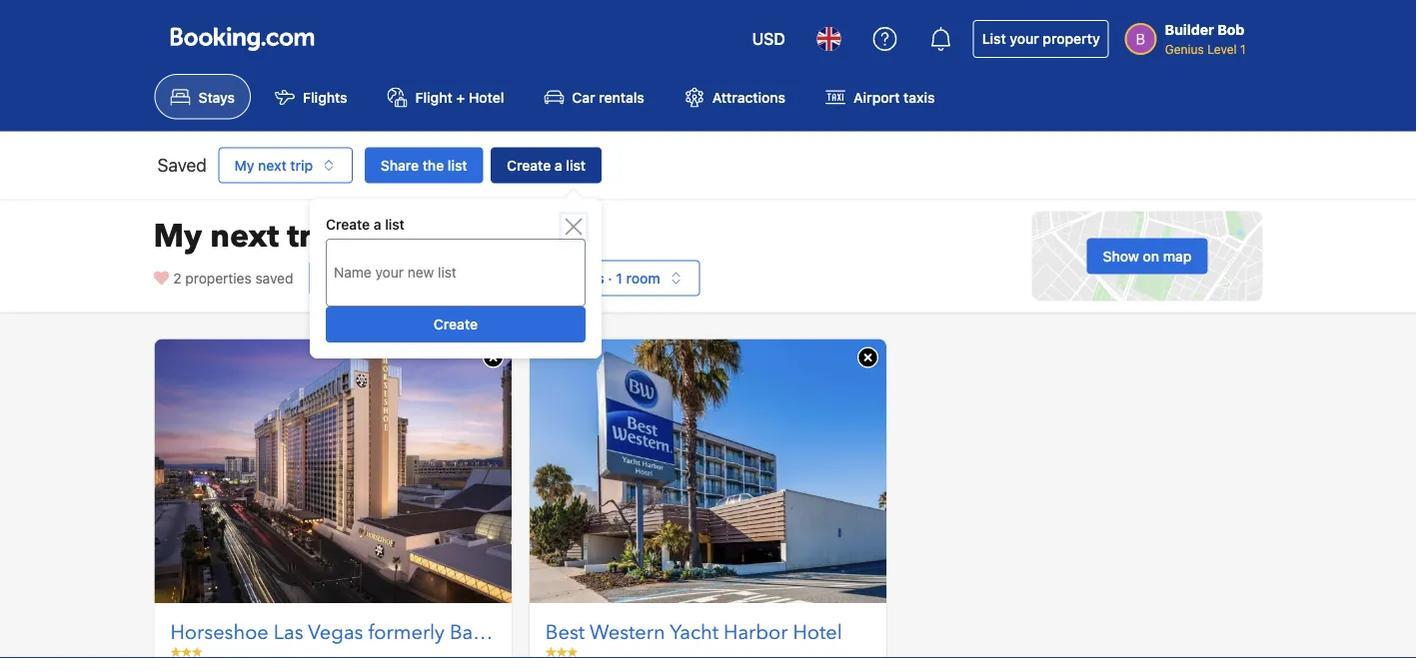 Task type: describe. For each thing, give the bounding box(es) containing it.
yacht
[[670, 620, 719, 647]]

car rentals
[[572, 89, 645, 105]]

western
[[590, 620, 666, 647]]

show on map button
[[1087, 238, 1208, 274]]

·
[[608, 270, 612, 286]]

usd button
[[740, 15, 798, 63]]

property
[[1043, 30, 1101, 47]]

share
[[381, 157, 419, 173]]

share the list
[[381, 157, 467, 173]]

create button
[[326, 307, 586, 343]]

my inside my next trip button
[[234, 157, 254, 173]]

2 vertical spatial create
[[434, 316, 478, 333]]

attractions
[[713, 89, 786, 105]]

best western yacht harbor hotel link
[[546, 620, 871, 648]]

on
[[1143, 248, 1160, 264]]

list for create a list button
[[566, 157, 586, 173]]

24
[[409, 270, 426, 286]]

show
[[1103, 248, 1140, 264]]

flights link
[[259, 74, 364, 119]]

adults
[[564, 270, 605, 286]]

2 nov from the left
[[430, 270, 456, 286]]

a inside button
[[555, 157, 563, 173]]

booking.com online hotel reservations image
[[170, 27, 314, 51]]

1 vertical spatial trip
[[287, 214, 342, 258]]

14 nov - 24 nov
[[349, 270, 456, 286]]

0 vertical spatial hotel
[[469, 89, 504, 105]]

create a list button
[[491, 147, 602, 183]]

2 properties saved
[[173, 270, 293, 286]]

las
[[274, 620, 304, 647]]

0 horizontal spatial list
[[385, 216, 405, 233]]

list your property
[[983, 30, 1101, 47]]

room
[[626, 270, 661, 286]]

flight + hotel link
[[372, 74, 520, 119]]

airport taxis link
[[810, 74, 951, 119]]

show on map
[[1103, 248, 1192, 264]]

genius
[[1166, 42, 1205, 56]]

trip inside button
[[290, 157, 313, 173]]

car
[[572, 89, 596, 105]]

1 vertical spatial next
[[210, 214, 279, 258]]

bally's
[[450, 620, 507, 647]]

properties
[[185, 270, 252, 286]]

2 horizontal spatial create
[[507, 157, 551, 173]]

my next trip button
[[218, 147, 353, 183]]

next inside button
[[258, 157, 287, 173]]

flights
[[303, 89, 348, 105]]

formerly
[[368, 620, 445, 647]]

1 nov from the left
[[369, 270, 395, 286]]

+
[[456, 89, 465, 105]]

level
[[1208, 42, 1237, 56]]

1 vertical spatial a
[[374, 216, 382, 233]]

1 horizontal spatial hotel
[[793, 620, 843, 647]]

stays
[[198, 89, 235, 105]]

0 horizontal spatial my
[[153, 214, 202, 258]]

harbor
[[724, 620, 788, 647]]

3 stars image for best western yacht harbor hotel
[[546, 648, 578, 658]]



Task type: locate. For each thing, give the bounding box(es) containing it.
vegas
[[308, 620, 363, 647]]

a up 14 nov - 24 nov
[[374, 216, 382, 233]]

nov right 24
[[430, 270, 456, 286]]

my next trip up 2 properties saved
[[153, 214, 342, 258]]

best western yacht harbor hotel
[[546, 620, 843, 647]]

1
[[1241, 42, 1246, 56], [616, 270, 623, 286]]

1 horizontal spatial a
[[555, 157, 563, 173]]

my next trip inside button
[[234, 157, 313, 173]]

list inside create a list button
[[566, 157, 586, 173]]

stays link
[[154, 74, 251, 119]]

create a list up close image
[[507, 157, 586, 173]]

0 vertical spatial next
[[258, 157, 287, 173]]

trip
[[290, 157, 313, 173], [287, 214, 342, 258]]

1 vertical spatial 1
[[616, 270, 623, 286]]

saved
[[157, 154, 207, 176]]

my right the saved
[[234, 157, 254, 173]]

create down create a list text field
[[434, 316, 478, 333]]

bob
[[1218, 21, 1245, 38]]

1 horizontal spatial list
[[448, 157, 467, 173]]

3 stars image down horseshoe on the left bottom
[[170, 648, 202, 658]]

3 stars image down best
[[546, 648, 578, 658]]

list inside button
[[448, 157, 467, 173]]

horseshoe las vegas formerly bally's link
[[170, 620, 507, 648]]

builder bob genius level 1
[[1166, 21, 1246, 56]]

list
[[983, 30, 1007, 47]]

the
[[423, 157, 444, 173]]

list for the share the list button
[[448, 157, 467, 173]]

a up close image
[[555, 157, 563, 173]]

1 horizontal spatial create
[[434, 316, 478, 333]]

nov left the -
[[369, 270, 395, 286]]

1 vertical spatial create a list
[[326, 216, 405, 233]]

0 vertical spatial a
[[555, 157, 563, 173]]

1 vertical spatial my
[[153, 214, 202, 258]]

1 inside builder bob genius level 1
[[1241, 42, 1246, 56]]

14
[[349, 270, 365, 286]]

-
[[398, 270, 405, 286]]

attractions link
[[669, 74, 802, 119]]

list
[[448, 157, 467, 173], [566, 157, 586, 173], [385, 216, 405, 233]]

2 left properties
[[173, 270, 182, 286]]

list your property link
[[974, 20, 1110, 58]]

create up 14
[[326, 216, 370, 233]]

1 right level on the right
[[1241, 42, 1246, 56]]

3 stars image
[[170, 648, 202, 658], [546, 648, 578, 658]]

trip down flights link
[[290, 157, 313, 173]]

0 horizontal spatial create
[[326, 216, 370, 233]]

1 horizontal spatial my
[[234, 157, 254, 173]]

usd
[[752, 29, 786, 48]]

a
[[555, 157, 563, 173], [374, 216, 382, 233]]

hotel
[[469, 89, 504, 105], [793, 620, 843, 647]]

create
[[507, 157, 551, 173], [326, 216, 370, 233], [434, 316, 478, 333]]

airport taxis
[[854, 89, 935, 105]]

2 adults                                           · 1 room
[[552, 270, 661, 286]]

hotel right +
[[469, 89, 504, 105]]

0 horizontal spatial 1
[[616, 270, 623, 286]]

flight + hotel
[[416, 89, 504, 105]]

share the list button
[[365, 147, 483, 183]]

2 horizontal spatial list
[[566, 157, 586, 173]]

car rentals link
[[528, 74, 661, 119]]

2 3 stars image from the left
[[546, 648, 578, 658]]

list up close image
[[566, 157, 586, 173]]

trip up saved
[[287, 214, 342, 258]]

horseshoe las vegas formerly bally's
[[170, 620, 507, 647]]

1 horizontal spatial 1
[[1241, 42, 1246, 56]]

1 horizontal spatial nov
[[430, 270, 456, 286]]

1 3 stars image from the left
[[170, 648, 202, 658]]

2 for 2 adults                                           · 1 room
[[552, 270, 560, 286]]

1 horizontal spatial create a list
[[507, 157, 586, 173]]

0 vertical spatial create a list
[[507, 157, 586, 173]]

0 vertical spatial trip
[[290, 157, 313, 173]]

0 vertical spatial my next trip
[[234, 157, 313, 173]]

0 vertical spatial 1
[[1241, 42, 1246, 56]]

0 horizontal spatial hotel
[[469, 89, 504, 105]]

0 horizontal spatial nov
[[369, 270, 395, 286]]

close image
[[562, 215, 586, 239]]

0 horizontal spatial 3 stars image
[[170, 648, 202, 658]]

my next trip down flights link
[[234, 157, 313, 173]]

my
[[234, 157, 254, 173], [153, 214, 202, 258]]

list right the
[[448, 157, 467, 173]]

builder
[[1166, 21, 1215, 38]]

2 for 2 properties saved
[[173, 270, 182, 286]]

my next trip
[[234, 157, 313, 173], [153, 214, 342, 258]]

next down flights link
[[258, 157, 287, 173]]

2 left the adults
[[552, 270, 560, 286]]

your
[[1010, 30, 1040, 47]]

horseshoe
[[170, 620, 269, 647]]

rentals
[[599, 89, 645, 105]]

2 2 from the left
[[552, 270, 560, 286]]

1 horizontal spatial 2
[[552, 270, 560, 286]]

my up properties
[[153, 214, 202, 258]]

saved
[[255, 270, 293, 286]]

flight
[[416, 89, 453, 105]]

airport
[[854, 89, 900, 105]]

1 vertical spatial my next trip
[[153, 214, 342, 258]]

list up the -
[[385, 216, 405, 233]]

0 vertical spatial create
[[507, 157, 551, 173]]

create down car rentals link
[[507, 157, 551, 173]]

next
[[258, 157, 287, 173], [210, 214, 279, 258]]

0 horizontal spatial create a list
[[326, 216, 405, 233]]

1 horizontal spatial 3 stars image
[[546, 648, 578, 658]]

1 right '·'
[[616, 270, 623, 286]]

hotel right harbor
[[793, 620, 843, 647]]

Create a list text field
[[326, 255, 586, 291]]

1 vertical spatial hotel
[[793, 620, 843, 647]]

create a list
[[507, 157, 586, 173], [326, 216, 405, 233]]

nov
[[369, 270, 395, 286], [430, 270, 456, 286]]

3 stars image for horseshoe las vegas formerly bally's
[[170, 648, 202, 658]]

create a list inside create a list button
[[507, 157, 586, 173]]

1 vertical spatial create
[[326, 216, 370, 233]]

0 vertical spatial my
[[234, 157, 254, 173]]

create a list up 14
[[326, 216, 405, 233]]

best
[[546, 620, 585, 647]]

next up 2 properties saved
[[210, 214, 279, 258]]

1 2 from the left
[[173, 270, 182, 286]]

map
[[1164, 248, 1192, 264]]

0 horizontal spatial a
[[374, 216, 382, 233]]

2
[[173, 270, 182, 286], [552, 270, 560, 286]]

taxis
[[904, 89, 935, 105]]

0 horizontal spatial 2
[[173, 270, 182, 286]]



Task type: vqa. For each thing, say whether or not it's contained in the screenshot.
safe inside The apartment itself was comfortable, with good beds and good shower, but the facilities were newish. We had an awesome stay. It is a safe neighborhood, and I highly recommend it to anyone!
no



